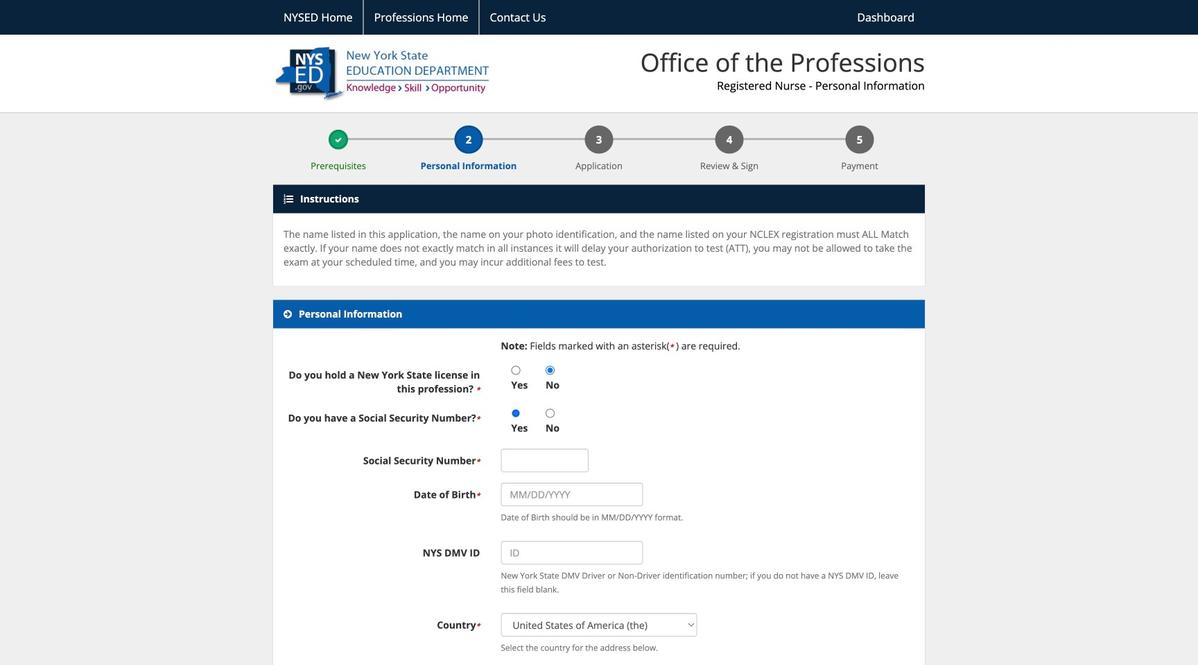 Task type: describe. For each thing, give the bounding box(es) containing it.
list ol image
[[284, 194, 293, 204]]

check image
[[335, 137, 342, 144]]

ID text field
[[501, 541, 643, 565]]



Task type: locate. For each thing, give the bounding box(es) containing it.
None radio
[[511, 366, 520, 375], [511, 409, 520, 418], [546, 409, 555, 418], [511, 366, 520, 375], [511, 409, 520, 418], [546, 409, 555, 418]]

None text field
[[501, 449, 589, 472]]

None radio
[[546, 366, 555, 375]]

arrow circle right image
[[284, 309, 292, 319]]

MM/DD/YYYY text field
[[501, 483, 643, 506]]



